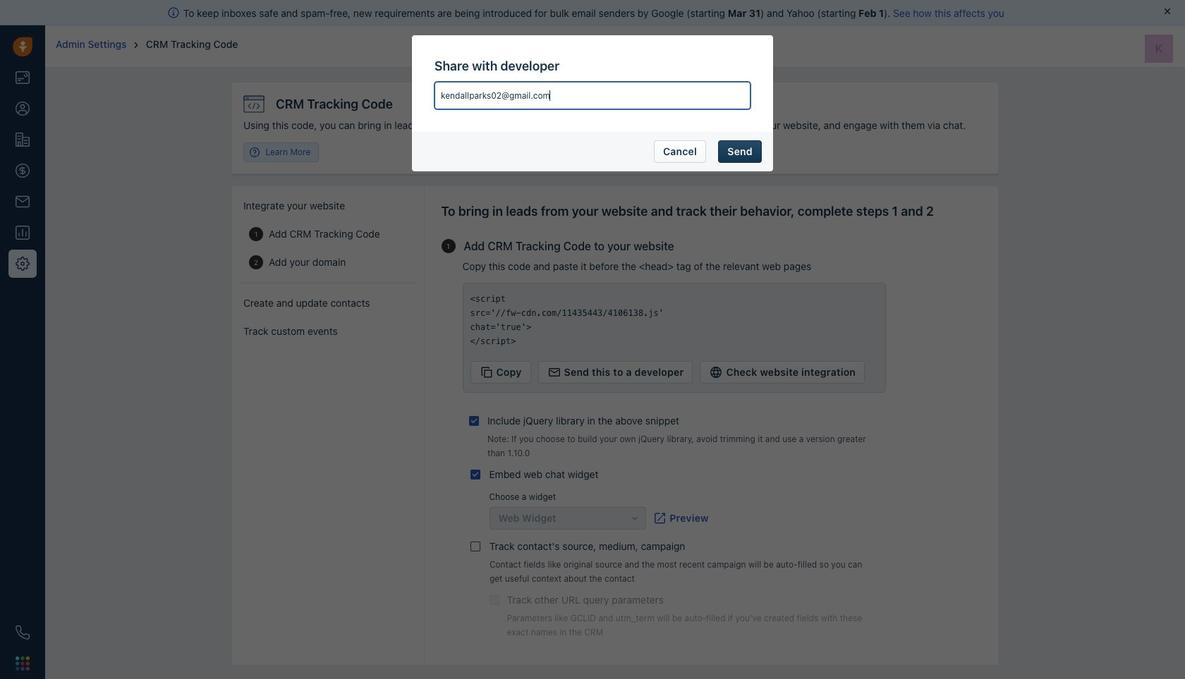 Task type: vqa. For each thing, say whether or not it's contained in the screenshot.
GROUP
no



Task type: describe. For each thing, give the bounding box(es) containing it.
freshworks switcher image
[[16, 657, 30, 671]]



Task type: locate. For each thing, give the bounding box(es) containing it.
None text field
[[470, 292, 878, 349]]

phone image
[[16, 626, 30, 640]]

Enter email address text field
[[441, 90, 744, 101]]

phone element
[[8, 619, 37, 647]]



